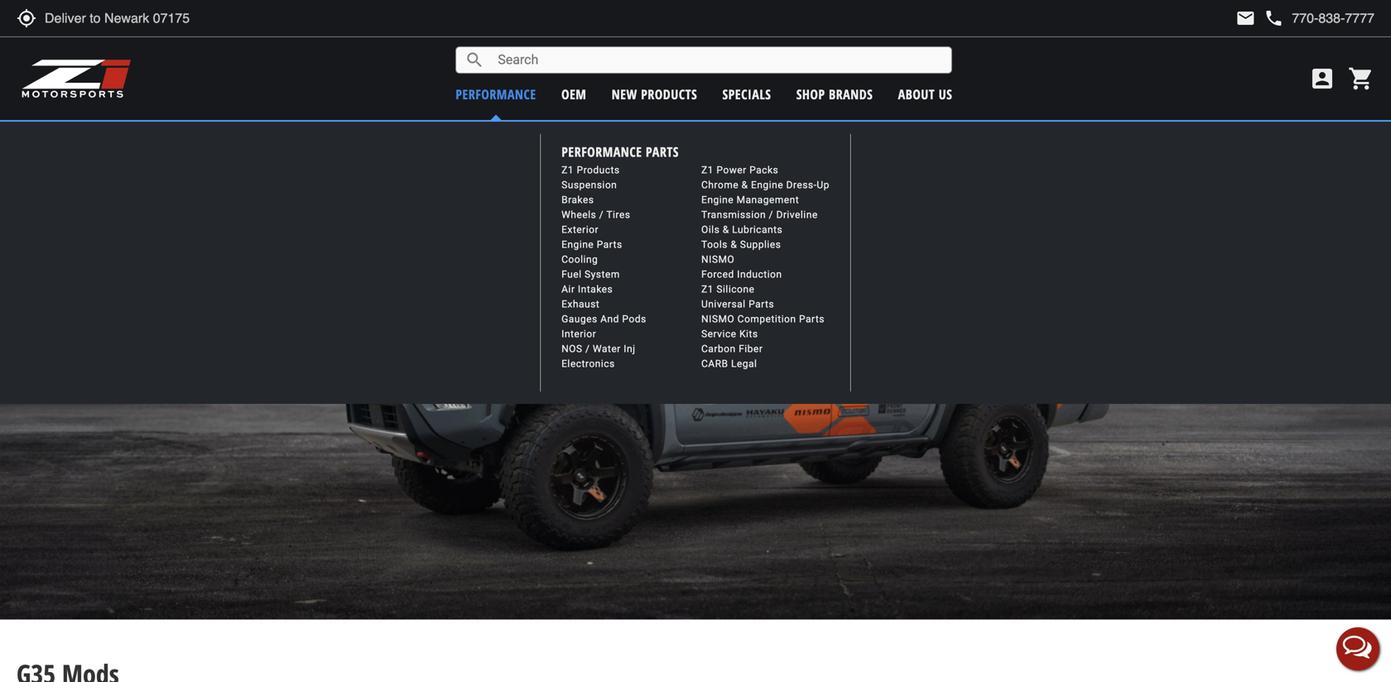 Task type: vqa. For each thing, say whether or not it's contained in the screenshot.
Competition
yes



Task type: locate. For each thing, give the bounding box(es) containing it.
0 horizontal spatial engine
[[562, 239, 594, 251]]

& down the oils & lubricants link
[[731, 239, 738, 251]]

gauges
[[562, 314, 598, 325]]

products
[[577, 165, 620, 176]]

electronics link
[[562, 358, 615, 370]]

search
[[465, 50, 485, 70]]

0 vertical spatial nismo
[[702, 254, 735, 266]]

1 horizontal spatial &
[[731, 239, 738, 251]]

nismo up forced
[[702, 254, 735, 266]]

shopping_cart link
[[1345, 65, 1375, 92]]

z1 power packs chrome & engine dress-up engine management transmission / driveline oils & lubricants tools & supplies nismo forced induction z1 silicone universal parts nismo competition parts service kits carbon fiber carb legal
[[702, 165, 830, 370]]

exterior
[[562, 224, 599, 236]]

0 horizontal spatial &
[[723, 224, 730, 236]]

2 vertical spatial engine
[[562, 239, 594, 251]]

2 horizontal spatial engine
[[751, 179, 784, 191]]

z1 inside z1 products suspension brakes wheels / tires exterior engine parts cooling fuel system air intakes exhaust gauges and pods interior nos / water inj electronics
[[562, 165, 574, 176]]

driveline
[[777, 209, 818, 221]]

z1 up chrome
[[702, 165, 714, 176]]

forced induction link
[[702, 269, 782, 280]]

oem
[[562, 85, 587, 103]]

shop brands
[[797, 85, 873, 103]]

cooling
[[562, 254, 598, 266]]

&
[[742, 179, 748, 191], [723, 224, 730, 236], [731, 239, 738, 251]]

engine for dress-
[[702, 194, 734, 206]]

& down z1 power packs link
[[742, 179, 748, 191]]

supplies
[[740, 239, 781, 251]]

wheels
[[562, 209, 597, 221]]

shop
[[797, 85, 826, 103]]

lubricants
[[732, 224, 783, 236]]

chrome
[[702, 179, 739, 191]]

specials link
[[723, 85, 772, 103]]

phone link
[[1264, 8, 1375, 28]]

service kits link
[[702, 329, 758, 340]]

2 horizontal spatial &
[[742, 179, 748, 191]]

products
[[641, 85, 698, 103]]

phone
[[1264, 8, 1284, 28]]

transmission
[[702, 209, 766, 221]]

mail link
[[1236, 8, 1256, 28]]

power
[[717, 165, 747, 176]]

'tis the season spread some cheer with our massive selection of z1 products image
[[0, 0, 1392, 115]]

universal parts link
[[702, 299, 775, 310]]

z1 power packs link
[[702, 165, 779, 176]]

engine inside z1 products suspension brakes wheels / tires exterior engine parts cooling fuel system air intakes exhaust gauges and pods interior nos / water inj electronics
[[562, 239, 594, 251]]

engine for tires
[[562, 239, 594, 251]]

z1 for z1 products suspension brakes wheels / tires exterior engine parts cooling fuel system air intakes exhaust gauges and pods interior nos / water inj electronics
[[562, 165, 574, 176]]

oils
[[702, 224, 720, 236]]

interior
[[562, 329, 597, 340]]

packs
[[750, 165, 779, 176]]

dress-
[[787, 179, 817, 191]]

engine up cooling
[[562, 239, 594, 251]]

0 vertical spatial engine
[[751, 179, 784, 191]]

engine up management
[[751, 179, 784, 191]]

1 vertical spatial &
[[723, 224, 730, 236]]

1 vertical spatial nismo
[[702, 314, 735, 325]]

/ up electronics link
[[586, 343, 590, 355]]

brands
[[829, 85, 873, 103]]

z1 down forced
[[702, 284, 714, 295]]

nismo competition parts link
[[702, 314, 825, 325]]

us
[[939, 85, 953, 103]]

performance parts
[[562, 143, 679, 161]]

management
[[737, 194, 800, 206]]

nismo
[[702, 254, 735, 266], [702, 314, 735, 325]]

competition
[[738, 314, 797, 325]]

tools
[[702, 239, 728, 251]]

shopping_cart
[[1349, 65, 1375, 92]]

cooling link
[[562, 254, 598, 266]]

& right "oils"
[[723, 224, 730, 236]]

and
[[601, 314, 620, 325]]

/ left tires
[[599, 209, 604, 221]]

air intakes link
[[562, 284, 613, 295]]

water
[[593, 343, 621, 355]]

performance
[[562, 143, 642, 161]]

z1 products link
[[562, 165, 620, 176]]

1 horizontal spatial engine
[[702, 194, 734, 206]]

carbon fiber link
[[702, 343, 763, 355]]

z1 up suspension
[[562, 165, 574, 176]]

chrome & engine dress-up link
[[702, 179, 830, 191]]

up
[[817, 179, 830, 191]]

z1 products suspension brakes wheels / tires exterior engine parts cooling fuel system air intakes exhaust gauges and pods interior nos / water inj electronics
[[562, 165, 647, 370]]

2 horizontal spatial /
[[769, 209, 774, 221]]

pods
[[622, 314, 647, 325]]

parts
[[646, 143, 679, 161], [597, 239, 623, 251], [749, 299, 775, 310], [799, 314, 825, 325]]

0 horizontal spatial /
[[586, 343, 590, 355]]

nismo link
[[702, 254, 735, 266]]

/ down management
[[769, 209, 774, 221]]

engine management link
[[702, 194, 800, 206]]

nismo up service
[[702, 314, 735, 325]]

forced
[[702, 269, 735, 280]]

oils & lubricants link
[[702, 224, 783, 236]]

z1
[[562, 165, 574, 176], [702, 165, 714, 176], [702, 284, 714, 295]]

gauges and pods link
[[562, 314, 647, 325]]

transmission / driveline link
[[702, 209, 818, 221]]

nos / water inj link
[[562, 343, 636, 355]]

suspension link
[[562, 179, 617, 191]]

about us link
[[898, 85, 953, 103]]

carbon
[[702, 343, 736, 355]]

mail
[[1236, 8, 1256, 28]]

1 vertical spatial engine
[[702, 194, 734, 206]]

account_box
[[1310, 65, 1336, 92]]

currently shopping: g35
[[609, 129, 759, 145]]

1 nismo from the top
[[702, 254, 735, 266]]

engine down chrome
[[702, 194, 734, 206]]



Task type: describe. For each thing, give the bounding box(es) containing it.
about
[[898, 85, 935, 103]]

carb
[[702, 358, 729, 370]]

new
[[612, 85, 638, 103]]

legal
[[731, 358, 758, 370]]

account_box link
[[1306, 65, 1340, 92]]

silicone
[[717, 284, 755, 295]]

win this truck shop now to get automatically entered image
[[0, 142, 1392, 620]]

new products link
[[612, 85, 698, 103]]

my_location
[[17, 8, 36, 28]]

oem link
[[562, 85, 587, 103]]

brakes
[[562, 194, 594, 206]]

tools & supplies link
[[702, 239, 781, 251]]

electronics
[[562, 358, 615, 370]]

performance parts link
[[562, 142, 679, 161]]

performance link
[[456, 85, 536, 103]]

z1 motorsports logo image
[[21, 58, 132, 99]]

shopping:
[[668, 129, 730, 145]]

0 vertical spatial &
[[742, 179, 748, 191]]

performance
[[456, 85, 536, 103]]

fiber
[[739, 343, 763, 355]]

parts inside z1 products suspension brakes wheels / tires exterior engine parts cooling fuel system air intakes exhaust gauges and pods interior nos / water inj electronics
[[597, 239, 623, 251]]

2 nismo from the top
[[702, 314, 735, 325]]

universal
[[702, 299, 746, 310]]

induction
[[737, 269, 782, 280]]

about us
[[898, 85, 953, 103]]

service
[[702, 329, 737, 340]]

z1 for z1 power packs chrome & engine dress-up engine management transmission / driveline oils & lubricants tools & supplies nismo forced induction z1 silicone universal parts nismo competition parts service kits carbon fiber carb legal
[[702, 165, 714, 176]]

suspension
[[562, 179, 617, 191]]

system
[[585, 269, 620, 280]]

fuel
[[562, 269, 582, 280]]

engine parts link
[[562, 239, 623, 251]]

exhaust
[[562, 299, 600, 310]]

Search search field
[[485, 47, 952, 73]]

kits
[[740, 329, 758, 340]]

z1 silicone link
[[702, 284, 755, 295]]

/ inside the z1 power packs chrome & engine dress-up engine management transmission / driveline oils & lubricants tools & supplies nismo forced induction z1 silicone universal parts nismo competition parts service kits carbon fiber carb legal
[[769, 209, 774, 221]]

nos
[[562, 343, 583, 355]]

interior link
[[562, 329, 597, 340]]

exhaust link
[[562, 299, 600, 310]]

g35
[[733, 129, 759, 145]]

brakes link
[[562, 194, 594, 206]]

2 vertical spatial &
[[731, 239, 738, 251]]

currently
[[609, 129, 665, 145]]

specials
[[723, 85, 772, 103]]

mail phone
[[1236, 8, 1284, 28]]

new products
[[612, 85, 698, 103]]

intakes
[[578, 284, 613, 295]]

carb legal link
[[702, 358, 758, 370]]

air
[[562, 284, 575, 295]]

inj
[[624, 343, 636, 355]]

exterior link
[[562, 224, 599, 236]]

shop brands link
[[797, 85, 873, 103]]

tires
[[607, 209, 631, 221]]

fuel system link
[[562, 269, 620, 280]]

1 horizontal spatial /
[[599, 209, 604, 221]]



